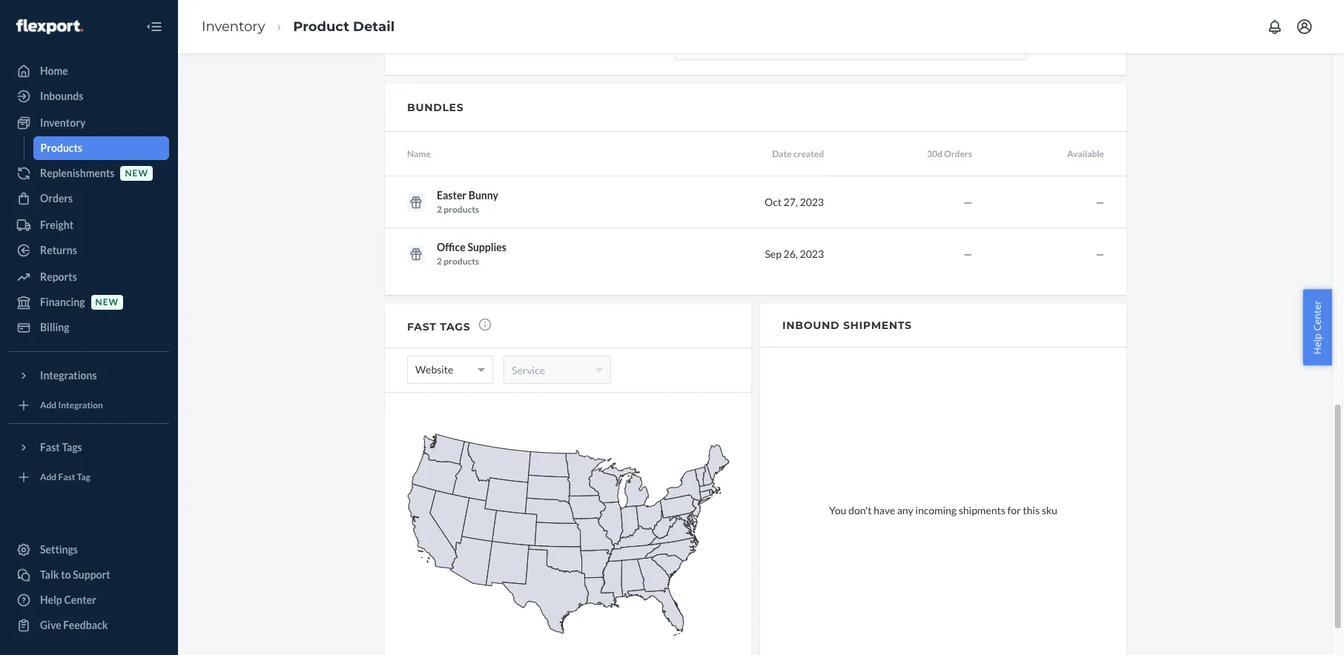 Task type: describe. For each thing, give the bounding box(es) containing it.
product detail link
[[293, 18, 395, 35]]

bundles
[[407, 101, 464, 114]]

inbounds link
[[9, 85, 169, 108]]

2023 for sep 26, 2023
[[800, 248, 824, 260]]

products
[[40, 142, 82, 154]]

any
[[897, 504, 913, 517]]

27,
[[784, 196, 798, 208]]

have
[[874, 504, 895, 517]]

breadcrumbs navigation
[[190, 5, 406, 48]]

inventory link inside breadcrumbs navigation
[[202, 18, 265, 35]]

date
[[772, 148, 792, 159]]

you
[[829, 504, 846, 517]]

0 horizontal spatial help
[[40, 594, 62, 607]]

fast inside "add fast tag" link
[[58, 472, 75, 483]]

tag
[[77, 472, 90, 483]]

date created
[[772, 148, 824, 159]]

products for office
[[444, 256, 479, 267]]

help inside button
[[1311, 334, 1324, 355]]

talk to support
[[40, 569, 110, 581]]

support
[[73, 569, 110, 581]]

inbound
[[782, 319, 840, 332]]

tags inside fast tags dropdown button
[[62, 441, 82, 454]]

30d orders
[[927, 148, 972, 159]]

reports link
[[9, 266, 169, 289]]

inbounds
[[40, 90, 83, 102]]

billing link
[[9, 316, 169, 340]]

give
[[40, 619, 61, 632]]

product
[[293, 18, 349, 35]]

products link
[[33, 136, 169, 160]]

settings link
[[9, 538, 169, 562]]

0 horizontal spatial center
[[64, 594, 96, 607]]

flexport logo image
[[16, 19, 83, 34]]

website option
[[415, 358, 453, 383]]

fast inside fast tags dropdown button
[[40, 441, 60, 454]]

created
[[793, 148, 824, 159]]

oct 27, 2023
[[765, 196, 824, 208]]

you don't have any incoming shipments for this sku
[[829, 504, 1058, 517]]

0 vertical spatial fast
[[407, 320, 436, 334]]

open account menu image
[[1296, 18, 1313, 36]]

freight link
[[9, 214, 169, 237]]



Task type: locate. For each thing, give the bounding box(es) containing it.
0 vertical spatial orders
[[944, 148, 972, 159]]

help center
[[1311, 301, 1324, 355], [40, 594, 96, 607]]

freight
[[40, 219, 73, 231]]

settings
[[40, 544, 78, 556]]

fast
[[407, 320, 436, 334], [40, 441, 60, 454], [58, 472, 75, 483]]

fast tags button
[[9, 436, 169, 460]]

home link
[[9, 59, 169, 83]]

center inside button
[[1311, 301, 1324, 331]]

add fast tag
[[40, 472, 90, 483]]

new down products link
[[125, 168, 148, 179]]

for
[[1008, 504, 1021, 517]]

2 inside easter bunny 2 products
[[437, 204, 442, 215]]

new for financing
[[95, 297, 119, 308]]

2023
[[800, 196, 824, 208], [800, 248, 824, 260]]

products inside easter bunny 2 products
[[444, 204, 479, 215]]

2023 right 26,
[[800, 248, 824, 260]]

inventory link
[[202, 18, 265, 35], [9, 111, 169, 135]]

add inside "add fast tag" link
[[40, 472, 57, 483]]

replenishments
[[40, 167, 115, 179]]

add integration link
[[9, 394, 169, 418]]

products
[[444, 204, 479, 215], [444, 256, 479, 267]]

2023 right 27,
[[800, 196, 824, 208]]

integrations
[[40, 369, 97, 382]]

2 vertical spatial fast
[[58, 472, 75, 483]]

2 2023 from the top
[[800, 248, 824, 260]]

center
[[1311, 301, 1324, 331], [64, 594, 96, 607]]

2 add from the top
[[40, 472, 57, 483]]

add for add fast tag
[[40, 472, 57, 483]]

new down the reports link
[[95, 297, 119, 308]]

available
[[1067, 148, 1104, 159]]

30d
[[927, 148, 942, 159]]

oct
[[765, 196, 782, 208]]

0 horizontal spatial fast tags
[[40, 441, 82, 454]]

sep 26, 2023
[[765, 248, 824, 260]]

integration
[[58, 400, 103, 411]]

2 inside office supplies 2 products
[[437, 256, 442, 267]]

add fast tag link
[[9, 466, 169, 489]]

1 horizontal spatial inventory
[[202, 18, 265, 35]]

help
[[1311, 334, 1324, 355], [40, 594, 62, 607]]

tags up add fast tag
[[62, 441, 82, 454]]

0 vertical spatial tags
[[440, 320, 471, 334]]

office
[[437, 241, 466, 254]]

inventory
[[202, 18, 265, 35], [40, 116, 86, 129]]

0 horizontal spatial inventory link
[[9, 111, 169, 135]]

fast tags inside dropdown button
[[40, 441, 82, 454]]

1 horizontal spatial center
[[1311, 301, 1324, 331]]

orders link
[[9, 187, 169, 211]]

2023 for oct 27, 2023
[[800, 196, 824, 208]]

incoming
[[915, 504, 957, 517]]

1 vertical spatial add
[[40, 472, 57, 483]]

home
[[40, 65, 68, 77]]

fast up website
[[407, 320, 436, 334]]

products down "easter"
[[444, 204, 479, 215]]

products inside office supplies 2 products
[[444, 256, 479, 267]]

1 vertical spatial new
[[95, 297, 119, 308]]

1 vertical spatial 2023
[[800, 248, 824, 260]]

sep
[[765, 248, 782, 260]]

1 horizontal spatial inventory link
[[202, 18, 265, 35]]

1 horizontal spatial new
[[125, 168, 148, 179]]

1 2023 from the top
[[800, 196, 824, 208]]

1 vertical spatial center
[[64, 594, 96, 607]]

office supplies 2 products
[[437, 241, 506, 267]]

fast tags up website
[[407, 320, 471, 334]]

2 for easter bunny
[[437, 204, 442, 215]]

add left integration
[[40, 400, 57, 411]]

0 horizontal spatial tags
[[62, 441, 82, 454]]

products down office
[[444, 256, 479, 267]]

service
[[512, 364, 545, 376]]

website
[[415, 363, 453, 376]]

shipments
[[843, 319, 912, 332]]

talk
[[40, 569, 59, 581]]

tags
[[440, 320, 471, 334], [62, 441, 82, 454]]

to
[[61, 569, 71, 581]]

1 vertical spatial inventory link
[[9, 111, 169, 135]]

shipments
[[959, 504, 1006, 517]]

returns
[[40, 244, 77, 257]]

1 vertical spatial fast tags
[[40, 441, 82, 454]]

1 vertical spatial 2
[[437, 256, 442, 267]]

add left the tag
[[40, 472, 57, 483]]

add inside add integration link
[[40, 400, 57, 411]]

0 vertical spatial inventory
[[202, 18, 265, 35]]

don't
[[848, 504, 872, 517]]

give feedback
[[40, 619, 108, 632]]

inventory inside breadcrumbs navigation
[[202, 18, 265, 35]]

2 2 from the top
[[437, 256, 442, 267]]

1 horizontal spatial help
[[1311, 334, 1324, 355]]

1 horizontal spatial fast tags
[[407, 320, 471, 334]]

0 vertical spatial fast tags
[[407, 320, 471, 334]]

name
[[407, 148, 431, 159]]

1 2 from the top
[[437, 204, 442, 215]]

integrations button
[[9, 364, 169, 388]]

financing
[[40, 296, 85, 309]]

fast up add fast tag
[[40, 441, 60, 454]]

1 horizontal spatial tags
[[440, 320, 471, 334]]

inbound shipments
[[782, 319, 912, 332]]

product detail
[[293, 18, 395, 35]]

0 vertical spatial help
[[1311, 334, 1324, 355]]

products for easter
[[444, 204, 479, 215]]

talk to support button
[[9, 564, 169, 587]]

0 vertical spatial inventory link
[[202, 18, 265, 35]]

supplies
[[468, 241, 506, 254]]

1 vertical spatial orders
[[40, 192, 73, 205]]

easter
[[437, 189, 467, 202]]

0 horizontal spatial orders
[[40, 192, 73, 205]]

1 vertical spatial fast
[[40, 441, 60, 454]]

2 down "easter"
[[437, 204, 442, 215]]

1 products from the top
[[444, 204, 479, 215]]

new
[[125, 168, 148, 179], [95, 297, 119, 308]]

2 down office
[[437, 256, 442, 267]]

26,
[[784, 248, 798, 260]]

0 horizontal spatial help center
[[40, 594, 96, 607]]

sku
[[1042, 504, 1058, 517]]

0 horizontal spatial new
[[95, 297, 119, 308]]

help center button
[[1303, 290, 1332, 366]]

detail
[[353, 18, 395, 35]]

bunny
[[469, 189, 498, 202]]

1 vertical spatial inventory
[[40, 116, 86, 129]]

billing
[[40, 321, 69, 334]]

1 vertical spatial products
[[444, 256, 479, 267]]

0 vertical spatial new
[[125, 168, 148, 179]]

new for replenishments
[[125, 168, 148, 179]]

1 horizontal spatial orders
[[944, 148, 972, 159]]

feedback
[[63, 619, 108, 632]]

give feedback button
[[9, 614, 169, 638]]

add
[[40, 400, 57, 411], [40, 472, 57, 483]]

help center inside button
[[1311, 301, 1324, 355]]

1 horizontal spatial help center
[[1311, 301, 1324, 355]]

fast tags up add fast tag
[[40, 441, 82, 454]]

2
[[437, 204, 442, 215], [437, 256, 442, 267]]

2 for office supplies
[[437, 256, 442, 267]]

orders up freight
[[40, 192, 73, 205]]

add integration
[[40, 400, 103, 411]]

help center link
[[9, 589, 169, 613]]

close navigation image
[[145, 18, 163, 36]]

easter bunny 2 products
[[437, 189, 498, 215]]

0 vertical spatial 2023
[[800, 196, 824, 208]]

open notifications image
[[1266, 18, 1284, 36]]

0 vertical spatial 2
[[437, 204, 442, 215]]

1 vertical spatial tags
[[62, 441, 82, 454]]

1 add from the top
[[40, 400, 57, 411]]

0 horizontal spatial inventory
[[40, 116, 86, 129]]

this
[[1023, 504, 1040, 517]]

returns link
[[9, 239, 169, 263]]

add for add integration
[[40, 400, 57, 411]]

2 products from the top
[[444, 256, 479, 267]]

1 vertical spatial help
[[40, 594, 62, 607]]

0 vertical spatial products
[[444, 204, 479, 215]]

orders right 30d
[[944, 148, 972, 159]]

tags up website
[[440, 320, 471, 334]]

0 vertical spatial help center
[[1311, 301, 1324, 355]]

reports
[[40, 271, 77, 283]]

—
[[964, 196, 972, 208], [1096, 196, 1104, 208], [964, 248, 972, 260], [1096, 248, 1104, 260]]

0 vertical spatial add
[[40, 400, 57, 411]]

0 vertical spatial center
[[1311, 301, 1324, 331]]

fast tags
[[407, 320, 471, 334], [40, 441, 82, 454]]

orders
[[944, 148, 972, 159], [40, 192, 73, 205]]

1 vertical spatial help center
[[40, 594, 96, 607]]

fast left the tag
[[58, 472, 75, 483]]



Task type: vqa. For each thing, say whether or not it's contained in the screenshot.
the Help Center link
yes



